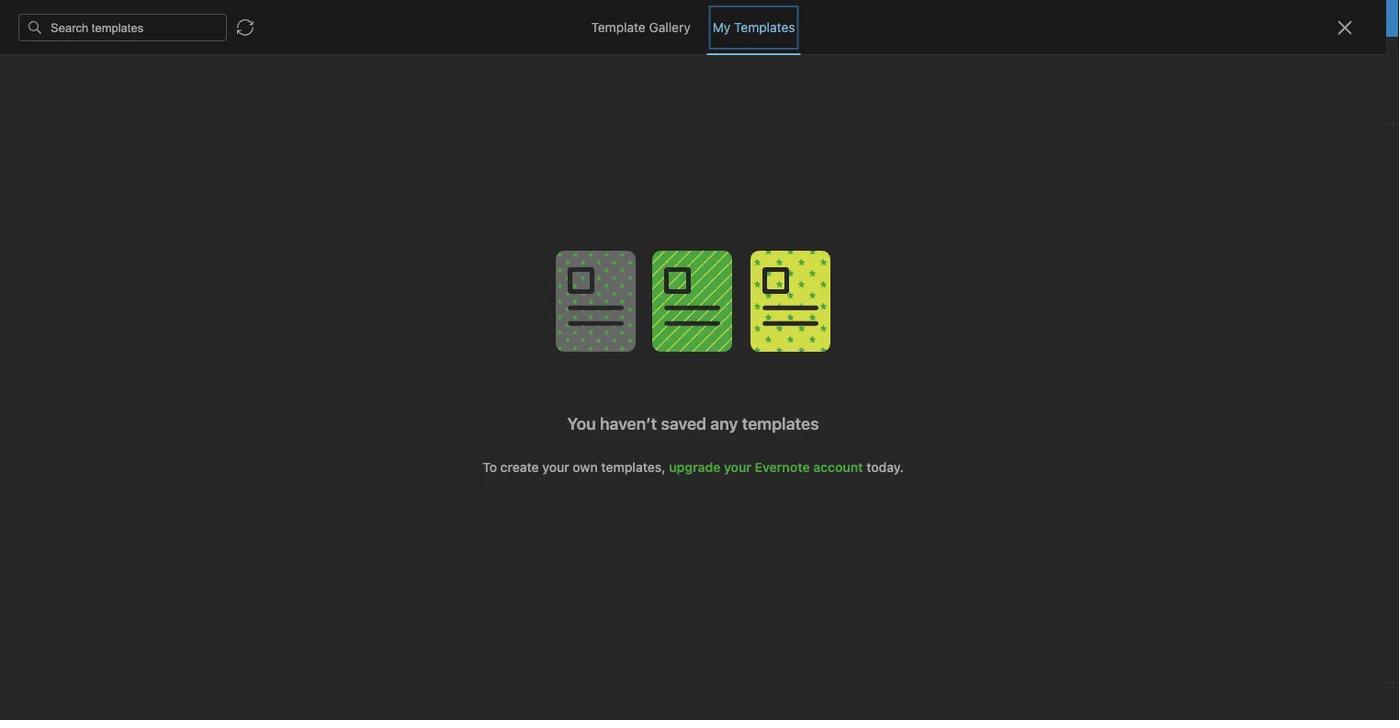 Task type: vqa. For each thing, say whether or not it's contained in the screenshot.
'what's new' field
no



Task type: locate. For each thing, give the bounding box(es) containing it.
try
[[508, 11, 527, 26]]

only
[[1225, 52, 1250, 65]]

across
[[735, 11, 774, 26]]

your
[[794, 11, 820, 26]]

personal
[[588, 11, 641, 26]]

Note Editor text field
[[0, 0, 1400, 720]]

None search field
[[24, 53, 197, 86]]

try evernote personal for free: sync across all your devices. cancel anytime.
[[508, 11, 971, 26]]

you
[[1254, 52, 1274, 65]]

Search text field
[[24, 53, 197, 86]]

devices.
[[824, 11, 873, 26]]



Task type: describe. For each thing, give the bounding box(es) containing it.
evernote
[[531, 11, 585, 26]]

expand note image
[[584, 48, 606, 70]]

cancel
[[876, 11, 917, 26]]

share button
[[1288, 44, 1356, 74]]

free:
[[665, 11, 695, 26]]

share
[[1304, 51, 1340, 66]]

sync
[[702, 11, 731, 26]]

all
[[777, 11, 790, 26]]

notebook
[[677, 52, 732, 65]]

for
[[644, 11, 661, 26]]

first
[[650, 52, 674, 65]]

note window element
[[0, 0, 1400, 720]]

first notebook
[[650, 52, 732, 65]]

first notebook button
[[627, 46, 738, 72]]

only you
[[1225, 52, 1274, 65]]

anytime.
[[921, 11, 971, 26]]



